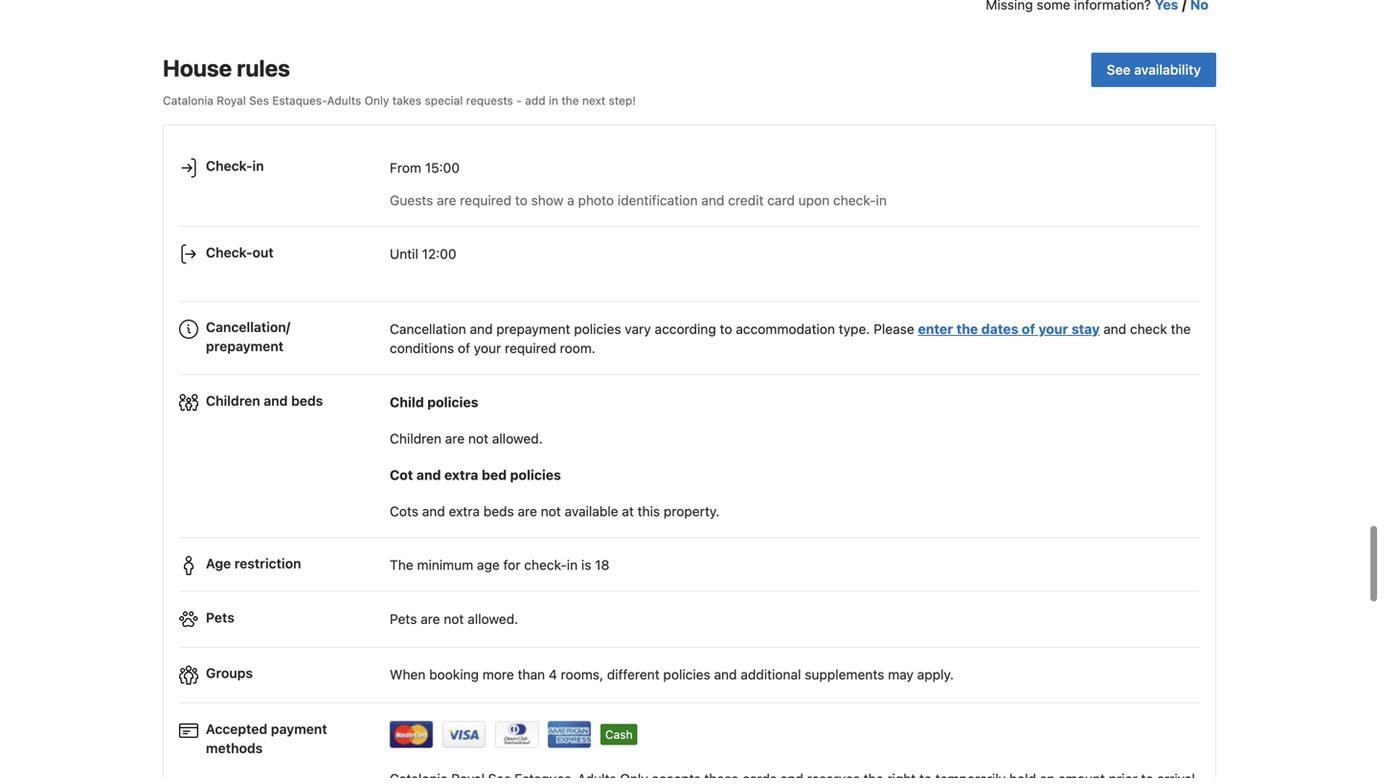 Task type: locate. For each thing, give the bounding box(es) containing it.
child
[[390, 395, 424, 410]]

for
[[503, 558, 520, 573]]

children
[[206, 393, 260, 409], [390, 431, 441, 447]]

pets for pets are not allowed.
[[390, 611, 417, 627]]

the inside "and check the conditions of your required room."
[[1171, 321, 1191, 337]]

and down cancellation/ prepayment
[[264, 393, 288, 409]]

photo
[[578, 192, 614, 208]]

0 vertical spatial allowed.
[[492, 431, 543, 447]]

according
[[655, 321, 716, 337]]

check- right the for
[[524, 558, 567, 573]]

payment
[[271, 722, 327, 737]]

visa image
[[442, 722, 486, 748]]

0 horizontal spatial children
[[206, 393, 260, 409]]

are for children are not allowed.
[[445, 431, 465, 447]]

0 horizontal spatial check-
[[524, 558, 567, 573]]

minimum
[[417, 558, 473, 573]]

1 vertical spatial your
[[474, 340, 501, 356]]

the right enter
[[956, 321, 978, 337]]

15:00
[[425, 160, 460, 175]]

and check the conditions of your required room.
[[390, 321, 1191, 356]]

required left room.
[[505, 340, 556, 356]]

0 vertical spatial not
[[468, 431, 488, 447]]

in down ses
[[252, 158, 264, 174]]

1 vertical spatial allowed.
[[468, 611, 518, 627]]

extra down the cot and extra bed policies
[[449, 504, 480, 520]]

pets
[[206, 610, 234, 626], [390, 611, 417, 627]]

required
[[460, 192, 511, 208], [505, 340, 556, 356]]

the
[[562, 94, 579, 107], [956, 321, 978, 337], [1171, 321, 1191, 337]]

not for children are not allowed.
[[468, 431, 488, 447]]

and right stay on the right of page
[[1103, 321, 1126, 337]]

and left credit
[[701, 192, 724, 208]]

1 vertical spatial check-
[[206, 245, 252, 260]]

policies up cots and extra beds are not available at this property.
[[510, 467, 561, 483]]

0 horizontal spatial of
[[458, 340, 470, 356]]

and inside "and check the conditions of your required room."
[[1103, 321, 1126, 337]]

children down child
[[390, 431, 441, 447]]

are down minimum
[[421, 611, 440, 627]]

1 horizontal spatial check-
[[833, 192, 876, 208]]

not left the "available" on the bottom of the page
[[541, 504, 561, 520]]

0 horizontal spatial prepayment
[[206, 339, 284, 355]]

0 horizontal spatial to
[[515, 192, 527, 208]]

are up the cot and extra bed policies
[[445, 431, 465, 447]]

availability
[[1134, 62, 1201, 77]]

0 horizontal spatial not
[[444, 611, 464, 627]]

policies up children are not allowed.
[[427, 395, 478, 410]]

0 vertical spatial beds
[[291, 393, 323, 409]]

check-in
[[206, 158, 264, 174]]

see availability
[[1107, 62, 1201, 77]]

not down minimum
[[444, 611, 464, 627]]

are for guests are required to show a photo identification and credit card upon check-in
[[437, 192, 456, 208]]

1 vertical spatial to
[[720, 321, 732, 337]]

cancellation and prepayment policies vary according to accommodation type. please enter the dates of your stay
[[390, 321, 1100, 337]]

1 horizontal spatial beds
[[483, 504, 514, 520]]

ses
[[249, 94, 269, 107]]

estaques-
[[272, 94, 327, 107]]

and right cots
[[422, 504, 445, 520]]

beds
[[291, 393, 323, 409], [483, 504, 514, 520]]

check- down royal
[[206, 158, 252, 174]]

1 horizontal spatial prepayment
[[496, 321, 570, 337]]

please
[[874, 321, 914, 337]]

are
[[437, 192, 456, 208], [445, 431, 465, 447], [518, 504, 537, 520], [421, 611, 440, 627]]

1 check- from the top
[[206, 158, 252, 174]]

groups
[[206, 666, 253, 682]]

1 horizontal spatial pets
[[390, 611, 417, 627]]

children for children are not allowed.
[[390, 431, 441, 447]]

1 horizontal spatial to
[[720, 321, 732, 337]]

allowed. for children are not allowed.
[[492, 431, 543, 447]]

of down cancellation in the top of the page
[[458, 340, 470, 356]]

0 vertical spatial check-
[[206, 158, 252, 174]]

0 horizontal spatial pets
[[206, 610, 234, 626]]

not for pets are not allowed.
[[444, 611, 464, 627]]

0 vertical spatial to
[[515, 192, 527, 208]]

allowed. up bed
[[492, 431, 543, 447]]

your right conditions
[[474, 340, 501, 356]]

to right according
[[720, 321, 732, 337]]

1 vertical spatial required
[[505, 340, 556, 356]]

your
[[1039, 321, 1068, 337], [474, 340, 501, 356]]

pets down age
[[206, 610, 234, 626]]

allowed.
[[492, 431, 543, 447], [468, 611, 518, 627]]

0 vertical spatial children
[[206, 393, 260, 409]]

children and beds
[[206, 393, 323, 409]]

booking
[[429, 667, 479, 683]]

0 vertical spatial required
[[460, 192, 511, 208]]

until 12:00
[[390, 246, 456, 262]]

extra left bed
[[444, 467, 478, 483]]

are down 15:00
[[437, 192, 456, 208]]

children down cancellation/ prepayment
[[206, 393, 260, 409]]

the right check
[[1171, 321, 1191, 337]]

1 vertical spatial extra
[[449, 504, 480, 520]]

0 vertical spatial prepayment
[[496, 321, 570, 337]]

not
[[468, 431, 488, 447], [541, 504, 561, 520], [444, 611, 464, 627]]

2 check- from the top
[[206, 245, 252, 260]]

0 vertical spatial extra
[[444, 467, 478, 483]]

the left next
[[562, 94, 579, 107]]

royal
[[217, 94, 246, 107]]

1 vertical spatial prepayment
[[206, 339, 284, 355]]

0 vertical spatial of
[[1022, 321, 1035, 337]]

enter the dates of your stay link
[[918, 321, 1100, 337]]

1 vertical spatial children
[[390, 431, 441, 447]]

1 horizontal spatial your
[[1039, 321, 1068, 337]]

1 vertical spatial of
[[458, 340, 470, 356]]

prepayment up room.
[[496, 321, 570, 337]]

2 vertical spatial not
[[444, 611, 464, 627]]

from
[[390, 160, 421, 175]]

to left show
[[515, 192, 527, 208]]

1 vertical spatial beds
[[483, 504, 514, 520]]

restriction
[[234, 556, 301, 572]]

check- right upon
[[833, 192, 876, 208]]

prepayment down cancellation/
[[206, 339, 284, 355]]

extra for bed
[[444, 467, 478, 483]]

requests
[[466, 94, 513, 107]]

of inside "and check the conditions of your required room."
[[458, 340, 470, 356]]

extra
[[444, 467, 478, 483], [449, 504, 480, 520]]

of right dates
[[1022, 321, 1035, 337]]

this
[[637, 504, 660, 520]]

and
[[701, 192, 724, 208], [470, 321, 493, 337], [1103, 321, 1126, 337], [264, 393, 288, 409], [416, 467, 441, 483], [422, 504, 445, 520], [714, 667, 737, 683]]

when
[[390, 667, 426, 683]]

of
[[1022, 321, 1035, 337], [458, 340, 470, 356]]

than
[[518, 667, 545, 683]]

0 horizontal spatial your
[[474, 340, 501, 356]]

allowed. down age at the bottom
[[468, 611, 518, 627]]

1 horizontal spatial children
[[390, 431, 441, 447]]

not up the cot and extra bed policies
[[468, 431, 488, 447]]

american express image
[[548, 722, 592, 748]]

check
[[1130, 321, 1167, 337]]

2 horizontal spatial the
[[1171, 321, 1191, 337]]

and right cot
[[416, 467, 441, 483]]

pets down the
[[390, 611, 417, 627]]

dates
[[981, 321, 1018, 337]]

policies
[[574, 321, 621, 337], [427, 395, 478, 410], [510, 467, 561, 483], [663, 667, 710, 683]]

required left show
[[460, 192, 511, 208]]

cots
[[390, 504, 418, 520]]

1 vertical spatial not
[[541, 504, 561, 520]]

check- up cancellation/
[[206, 245, 252, 260]]

1 horizontal spatial not
[[468, 431, 488, 447]]

your left stay on the right of page
[[1039, 321, 1068, 337]]



Task type: vqa. For each thing, say whether or not it's contained in the screenshot.
Car
no



Task type: describe. For each thing, give the bounding box(es) containing it.
1 horizontal spatial the
[[956, 321, 978, 337]]

0 vertical spatial your
[[1039, 321, 1068, 337]]

the
[[390, 558, 413, 573]]

room.
[[560, 340, 596, 356]]

age
[[206, 556, 231, 572]]

0 horizontal spatial the
[[562, 94, 579, 107]]

catalonia royal ses estaques-adults only takes special requests - add in the next step!
[[163, 94, 636, 107]]

only
[[364, 94, 389, 107]]

adults
[[327, 94, 361, 107]]

check-out
[[206, 245, 274, 260]]

card
[[767, 192, 795, 208]]

property.
[[664, 504, 720, 520]]

pets are not allowed.
[[390, 611, 518, 627]]

extra for beds
[[449, 504, 480, 520]]

rules
[[237, 55, 290, 81]]

mastercard image
[[390, 722, 434, 748]]

identification
[[618, 192, 698, 208]]

2 horizontal spatial not
[[541, 504, 561, 520]]

policies up room.
[[574, 321, 621, 337]]

available
[[565, 504, 618, 520]]

when booking more than 4 rooms, different policies and additional supplements may apply.
[[390, 667, 954, 683]]

special
[[425, 94, 463, 107]]

next
[[582, 94, 605, 107]]

0 horizontal spatial beds
[[291, 393, 323, 409]]

policies right different
[[663, 667, 710, 683]]

show
[[531, 192, 563, 208]]

enter
[[918, 321, 953, 337]]

accepted
[[206, 722, 267, 737]]

cots and extra beds are not available at this property.
[[390, 504, 720, 520]]

cancellation
[[390, 321, 466, 337]]

from 15:00
[[390, 160, 460, 175]]

takes
[[392, 94, 421, 107]]

required inside "and check the conditions of your required room."
[[505, 340, 556, 356]]

conditions
[[390, 340, 454, 356]]

18
[[595, 558, 609, 573]]

cash
[[605, 728, 633, 742]]

guests are required to show a photo identification and credit card upon check-in
[[390, 192, 887, 208]]

check- for in
[[206, 158, 252, 174]]

house rules
[[163, 55, 290, 81]]

methods
[[206, 741, 263, 757]]

guests
[[390, 192, 433, 208]]

in left is
[[567, 558, 578, 573]]

0 vertical spatial check-
[[833, 192, 876, 208]]

cot
[[390, 467, 413, 483]]

cancellation/ prepayment
[[206, 320, 290, 355]]

type.
[[839, 321, 870, 337]]

children for children and beds
[[206, 393, 260, 409]]

4
[[549, 667, 557, 683]]

may
[[888, 667, 914, 683]]

your inside "and check the conditions of your required room."
[[474, 340, 501, 356]]

stay
[[1072, 321, 1100, 337]]

accepted payment methods and conditions element
[[179, 712, 1200, 755]]

check- for out
[[206, 245, 252, 260]]

are for pets are not allowed.
[[421, 611, 440, 627]]

allowed. for pets are not allowed.
[[468, 611, 518, 627]]

rooms,
[[561, 667, 603, 683]]

age restriction
[[206, 556, 301, 572]]

-
[[516, 94, 522, 107]]

more
[[482, 667, 514, 683]]

credit
[[728, 192, 764, 208]]

accepted payment methods
[[206, 722, 327, 757]]

house
[[163, 55, 232, 81]]

out
[[252, 245, 274, 260]]

see availability button
[[1091, 53, 1216, 87]]

children are not allowed.
[[390, 431, 543, 447]]

in right upon
[[876, 192, 887, 208]]

see
[[1107, 62, 1131, 77]]

child policies
[[390, 395, 478, 410]]

1 horizontal spatial of
[[1022, 321, 1035, 337]]

additional
[[741, 667, 801, 683]]

cot and extra bed policies
[[390, 467, 561, 483]]

in right add
[[549, 94, 558, 107]]

and left additional
[[714, 667, 737, 683]]

prepayment inside cancellation/ prepayment
[[206, 339, 284, 355]]

until
[[390, 246, 418, 262]]

pets for pets
[[206, 610, 234, 626]]

is
[[581, 558, 591, 573]]

diners club image
[[495, 722, 539, 748]]

the minimum age for check-in is 18
[[390, 558, 609, 573]]

at
[[622, 504, 634, 520]]

are up the for
[[518, 504, 537, 520]]

a
[[567, 192, 574, 208]]

bed
[[482, 467, 507, 483]]

apply.
[[917, 667, 954, 683]]

catalonia
[[163, 94, 213, 107]]

12:00
[[422, 246, 456, 262]]

age
[[477, 558, 500, 573]]

upon
[[798, 192, 830, 208]]

add
[[525, 94, 546, 107]]

cancellation/
[[206, 320, 290, 335]]

accommodation
[[736, 321, 835, 337]]

supplements
[[805, 667, 884, 683]]

different
[[607, 667, 660, 683]]

1 vertical spatial check-
[[524, 558, 567, 573]]

and right cancellation in the top of the page
[[470, 321, 493, 337]]

step!
[[609, 94, 636, 107]]

vary
[[625, 321, 651, 337]]



